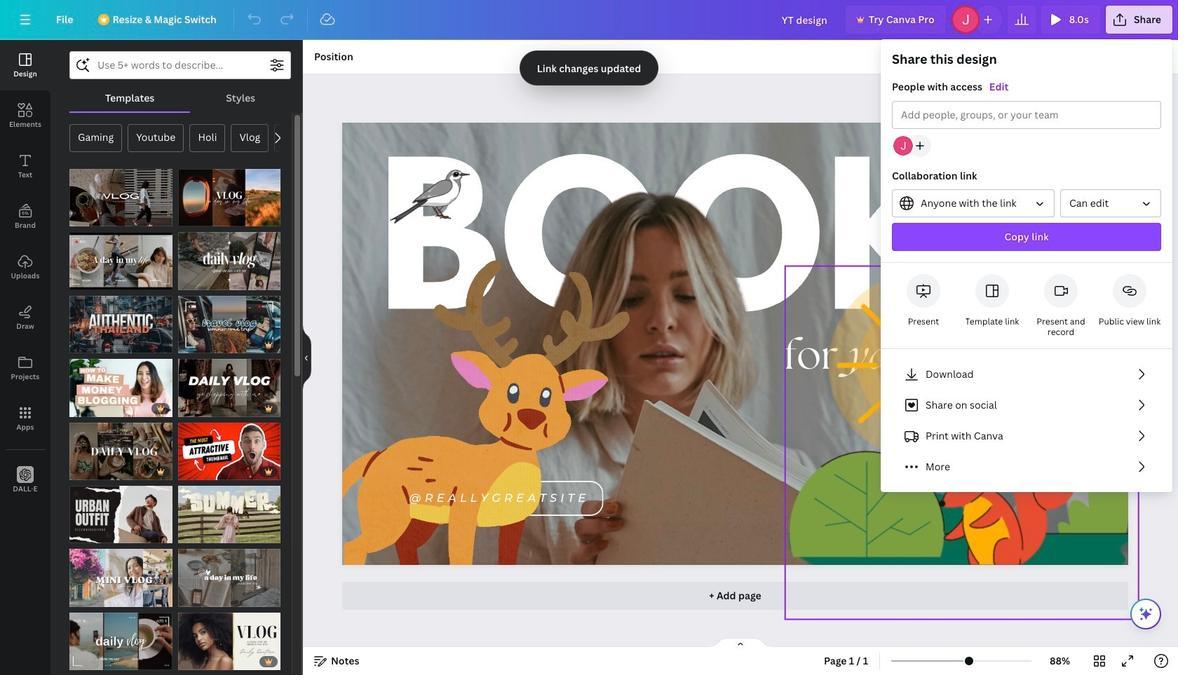 Task type: vqa. For each thing, say whether or not it's contained in the screenshot.
Main menu bar
yes



Task type: describe. For each thing, give the bounding box(es) containing it.
Add people, groups, or your team text field
[[902, 102, 1153, 128]]

Use 5+ words to describe... search field
[[98, 52, 263, 79]]

dark grey minimalist photo travel youtube thumbnail group
[[69, 296, 172, 354]]

black and brown modern urban outfit recommendations youtube thumbnail image
[[69, 486, 172, 544]]

show pages image
[[707, 638, 775, 649]]

orange yellow minimalist aesthetic a day in my life travel vlog youtube thumbnail image
[[178, 169, 281, 227]]

Zoom button
[[1038, 650, 1083, 673]]

beige minimalist aesthetic daily vlog youtube thumbnail group
[[178, 550, 281, 607]]

brown white modern lifestyle vlog youtube thumbnail image
[[69, 423, 172, 481]]

white simple mini vlog youtube thumbnail image
[[69, 550, 172, 607]]

most attractive youtube thumbnail group
[[178, 423, 281, 481]]

beige minimalist vlog daily routine youtube thumbnail image
[[178, 613, 281, 671]]

blue vintage retro travel vlog youtube thumbnail group
[[178, 296, 281, 354]]

brown black elegant aesthetic fashion vlog youtube thumbnail group
[[178, 359, 281, 417]]

brown minimalist lifestyle daily vlog youtube thumbnail image for first brown minimalist lifestyle daily vlog youtube thumbnail group from the top
[[69, 233, 172, 290]]

beige minimalist vlog daily routine youtube thumbnail group
[[178, 605, 281, 671]]

brown white modern lifestyle vlog youtube thumbnail group
[[69, 423, 172, 481]]



Task type: locate. For each thing, give the bounding box(es) containing it.
playful japanese wagtail image
[[387, 167, 474, 225], [387, 167, 474, 225]]

brown and white simple vlog youtube thumbnail group
[[69, 169, 172, 227]]

big text how to youtube thumbnail group
[[69, 359, 172, 417]]

1 brown minimalist lifestyle daily vlog youtube thumbnail group from the top
[[69, 233, 172, 290]]

link permissions group
[[892, 189, 1162, 217]]

1 vertical spatial brown minimalist lifestyle daily vlog youtube thumbnail group
[[69, 605, 172, 671]]

side panel tab list
[[0, 40, 51, 506]]

hide image
[[302, 324, 312, 391]]

None button
[[892, 189, 1055, 217], [1061, 189, 1162, 217], [892, 189, 1055, 217], [1061, 189, 1162, 217]]

animated squirrel outdoors image
[[786, 266, 1140, 620], [786, 266, 1140, 620]]

dark grey minimalist photo travel youtube thumbnail image
[[69, 296, 172, 354]]

Design title text field
[[771, 6, 840, 34]]

brown minimalist lifestyle daily vlog youtube thumbnail group
[[69, 233, 172, 290], [69, 605, 172, 671]]

main menu bar
[[0, 0, 1179, 40]]

brown black elegant aesthetic fashion vlog youtube thumbnail image
[[178, 359, 281, 417]]

brown minimalist lifestyle daily vlog youtube thumbnail image down white simple mini vlog youtube thumbnail group
[[69, 613, 172, 671]]

white simple mini vlog youtube thumbnail group
[[69, 550, 172, 607]]

neutral elegant minimalist daily vlog youtube thumbnail image
[[178, 233, 281, 290]]

0 vertical spatial brown minimalist lifestyle daily vlog youtube thumbnail image
[[69, 233, 172, 290]]

2 brown minimalist lifestyle daily vlog youtube thumbnail image from the top
[[69, 613, 172, 671]]

most attractive youtube thumbnail image
[[178, 423, 281, 481]]

canva assistant image
[[1138, 606, 1155, 623]]

list
[[892, 361, 1162, 481]]

1 vertical spatial brown minimalist lifestyle daily vlog youtube thumbnail image
[[69, 613, 172, 671]]

brown minimalist lifestyle daily vlog youtube thumbnail image
[[69, 233, 172, 290], [69, 613, 172, 671]]

brown minimalist lifestyle daily vlog youtube thumbnail image up dark grey minimalist photo travel youtube thumbnail
[[69, 233, 172, 290]]

2 brown minimalist lifestyle daily vlog youtube thumbnail group from the top
[[69, 605, 172, 671]]

beige minimalist aesthetic daily vlog youtube thumbnail image
[[178, 550, 281, 607]]

brown minimalist lifestyle daily vlog youtube thumbnail image for second brown minimalist lifestyle daily vlog youtube thumbnail group from the top of the page
[[69, 613, 172, 671]]

big text how to youtube thumbnail image
[[69, 359, 172, 417]]

blue vintage retro travel vlog youtube thumbnail image
[[178, 296, 281, 354]]

black and brown modern urban outfit recommendations youtube thumbnail group
[[69, 486, 172, 544]]

deer animated sticker image
[[323, 255, 670, 608]]

group
[[881, 51, 1173, 263]]

0 vertical spatial brown minimalist lifestyle daily vlog youtube thumbnail group
[[69, 233, 172, 290]]

1 brown minimalist lifestyle daily vlog youtube thumbnail image from the top
[[69, 233, 172, 290]]

aesthetic simple vacation trip youtube thumbnail image
[[178, 486, 281, 544]]

brown and white simple vlog youtube thumbnail image
[[69, 169, 172, 227]]



